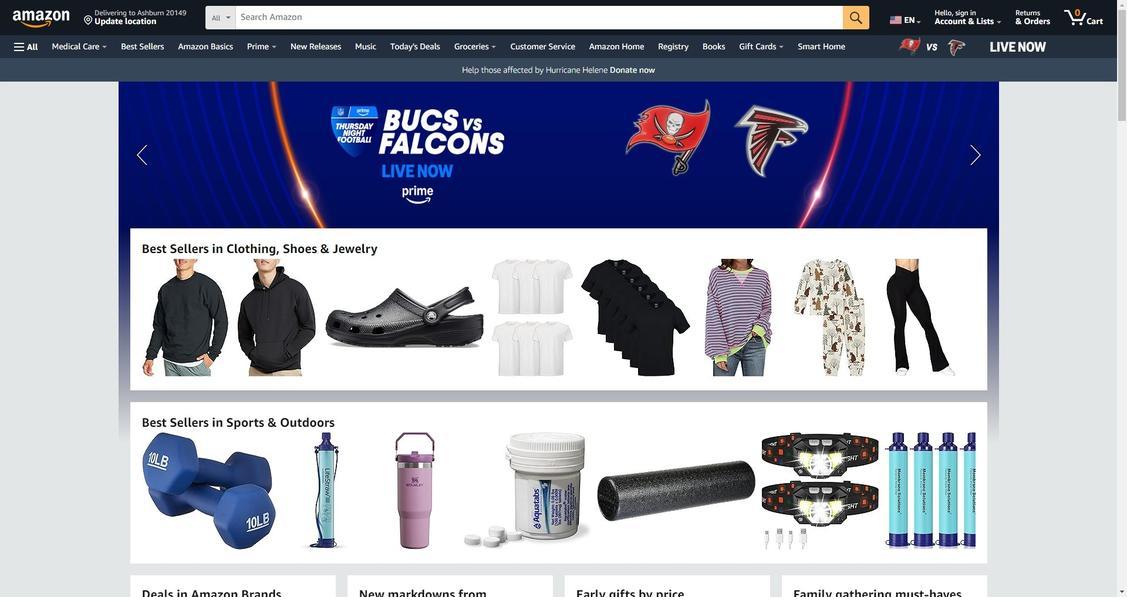 Task type: describe. For each thing, give the bounding box(es) containing it.
none search field inside navigation navigation
[[205, 6, 870, 31]]

1 list from the top
[[142, 259, 1127, 376]]

lhknl headlamp flashlight, 1200 lumen ultra-light bright led rechargeable headlight with white red light,2-pack... image
[[761, 432, 879, 550]]

aquatabs 397mg water purification tablets (100 pack). water filtration system for, camping, emergencies, survival, and... image
[[464, 432, 591, 550]]

anrabess women striped oversized sweatshirt long sleeve crewneck hoodies shirts 2024 fall pullover top trendy preppy clothes image
[[705, 259, 773, 376]]

hanes men's hoodie, ecosmart fleece hoodie, hooded sweatshirt for men image
[[237, 259, 316, 376]]

amazon basics high density foam roller for exercise and recovery image
[[597, 460, 755, 521]]

amazon image
[[13, 11, 70, 28]]

sunzel flare leggings, crossover yoga pants with tummy control, high-waisted and wide leg image
[[886, 259, 955, 376]]

Search Amazon text field
[[236, 6, 843, 29]]

2 list from the top
[[142, 432, 1127, 550]]



Task type: locate. For each thing, give the bounding box(es) containing it.
list
[[142, 259, 1127, 376], [142, 432, 1127, 550]]

crocs unisex-adult classic clogs image
[[325, 286, 484, 348]]

None search field
[[205, 6, 870, 31]]

navigation navigation
[[0, 0, 1117, 58]]

lifestraw personal water filter for hiking, camping, travel, and emergency preparedness image
[[301, 432, 348, 550]]

stanley iceflow stainless steel tumbler - vacuum insulated water bottle for home, office or car reusable cup with straw... image
[[395, 432, 435, 550]]

main content
[[0, 58, 1127, 597]]

1 vertical spatial list
[[142, 432, 1127, 550]]

the children's place baby family matching, fall harvest pajama sets, cotton image
[[794, 259, 866, 376]]

fruit of the loom men's eversoft cotton stay tucked crew t-shirt image
[[491, 259, 573, 376]]

amazon basics neoprene dumbbell hand weights image
[[142, 432, 276, 550]]

gildan men's crew t-shirts, multipack, style g1100 image
[[580, 259, 690, 376]]

membrane solutions straw water filter, survival filtration portable gear, emergency preparedness, supply for drinking... image
[[885, 432, 986, 550]]

watch tampa bay bucs vs. atlanta falcons now image
[[883, 35, 1117, 58]]

hanes ecosmart fleece, cotton-blend pullover, crewneck sweatshirt for men (1 or 2 pack) image
[[142, 259, 228, 376]]

none submit inside navigation navigation
[[843, 6, 870, 29]]

None submit
[[843, 6, 870, 29]]

0 vertical spatial list
[[142, 259, 1127, 376]]



Task type: vqa. For each thing, say whether or not it's contained in the screenshot.
list to the top
yes



